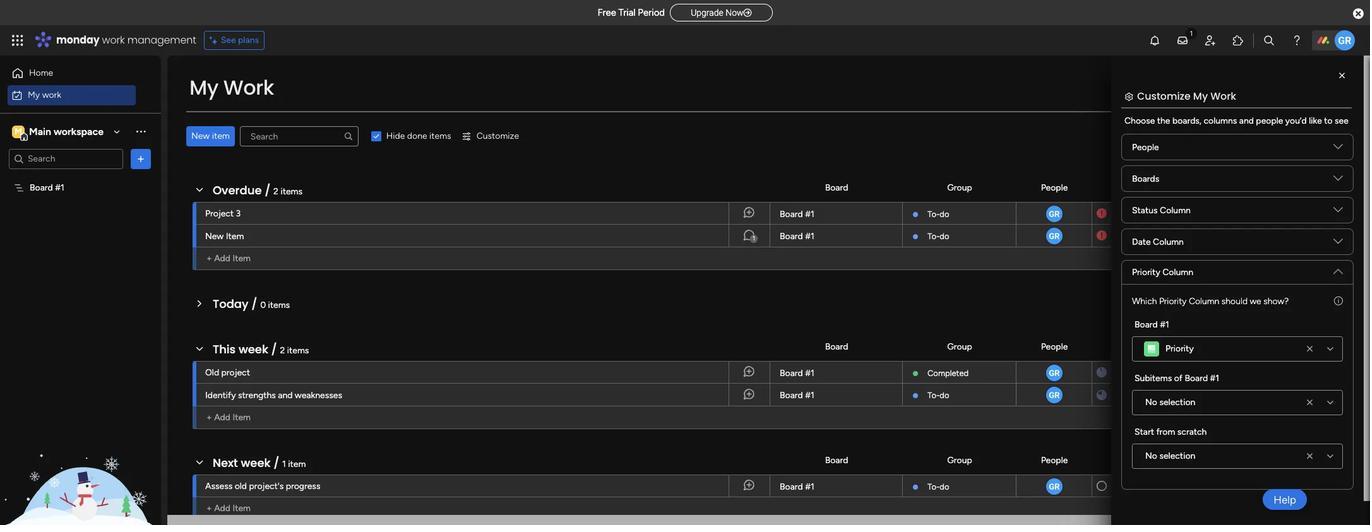 Task type: describe. For each thing, give the bounding box(es) containing it.
id: 302390365
[[1279, 502, 1338, 513]]

should
[[1222, 296, 1248, 307]]

lottie animation image
[[0, 398, 161, 525]]

status for status
[[1212, 182, 1238, 193]]

which priority column should we show?
[[1132, 296, 1289, 307]]

5 greg robinson image from the top
[[1045, 477, 1064, 496]]

date for this week /
[[1127, 341, 1146, 352]]

14
[[1141, 482, 1149, 491]]

scratch
[[1178, 427, 1207, 438]]

Filter dashboard by text search field
[[240, 126, 359, 147]]

no selection for from
[[1146, 451, 1196, 462]]

items inside this week / 2 items
[[287, 345, 309, 356]]

selection for from
[[1160, 451, 1196, 462]]

0 horizontal spatial work
[[223, 73, 274, 102]]

home button
[[8, 63, 136, 83]]

the
[[1158, 116, 1171, 126]]

board inside heading
[[1135, 320, 1158, 330]]

new item
[[191, 131, 230, 141]]

workspace options image
[[135, 125, 147, 138]]

completed
[[928, 369, 969, 378]]

3 board #1 link from the top
[[778, 362, 895, 385]]

search image
[[343, 131, 354, 141]]

1 image
[[1186, 26, 1197, 40]]

overdue
[[213, 183, 262, 198]]

progress
[[286, 481, 320, 492]]

item inside button
[[212, 131, 230, 141]]

column for status column
[[1160, 205, 1191, 216]]

this week / 2 items
[[213, 342, 309, 357]]

group for next week /
[[947, 455, 972, 466]]

help image
[[1291, 34, 1304, 47]]

v2 overdue deadline image
[[1097, 230, 1107, 242]]

workspace selection element
[[12, 124, 105, 141]]

start from scratch
[[1135, 427, 1207, 438]]

nov 23
[[1123, 209, 1150, 218]]

boards,
[[1173, 116, 1202, 126]]

my for my work
[[28, 89, 40, 100]]

invite members image
[[1204, 34, 1217, 47]]

item down old
[[233, 503, 251, 514]]

now
[[726, 8, 744, 18]]

nov 28
[[1123, 231, 1150, 241]]

/ right overdue
[[265, 183, 271, 198]]

dec 14
[[1124, 482, 1149, 491]]

3 + add item from the top
[[207, 503, 251, 514]]

/ up the identify strengths and weaknesses
[[271, 342, 277, 357]]

2 vertical spatial dec
[[1124, 482, 1139, 491]]

1 board #1 link from the top
[[778, 203, 895, 225]]

1 + add item from the top
[[207, 253, 251, 264]]

assess old project's progress
[[205, 481, 320, 492]]

board inside list box
[[30, 182, 53, 193]]

see
[[1335, 116, 1349, 126]]

this
[[213, 342, 236, 357]]

/ up project's
[[274, 455, 279, 471]]

old
[[205, 368, 219, 378]]

2 to-do from the top
[[928, 232, 950, 241]]

choose the boards, columns and people you'd like to see
[[1125, 116, 1349, 126]]

4 to- from the top
[[928, 483, 940, 492]]

project 3
[[205, 208, 241, 219]]

no for start
[[1146, 451, 1158, 462]]

done
[[407, 131, 427, 141]]

Search in workspace field
[[27, 152, 105, 166]]

priority inside board #1 group
[[1166, 344, 1194, 354]]

upgrade now link
[[670, 4, 773, 21]]

23
[[1141, 209, 1150, 218]]

date column
[[1132, 237, 1184, 247]]

dapulse close image
[[1353, 8, 1364, 20]]

project
[[205, 208, 234, 219]]

new for new item
[[205, 231, 224, 242]]

1 button
[[729, 225, 770, 248]]

subitems of board #1 group
[[1132, 372, 1343, 416]]

1 add from the top
[[214, 253, 231, 264]]

subitems of board #1 heading
[[1135, 372, 1220, 385]]

#1 inside "subitems of board #1" heading
[[1210, 373, 1220, 384]]

v2 info image
[[1335, 295, 1343, 308]]

new item
[[205, 231, 244, 242]]

customize button
[[456, 126, 524, 147]]

group for overdue /
[[947, 182, 972, 193]]

people for overdue /
[[1041, 182, 1068, 193]]

boards
[[1132, 173, 1160, 184]]

item down 3
[[226, 231, 244, 242]]

start from scratch heading
[[1135, 426, 1207, 439]]

home
[[29, 68, 53, 78]]

dapulse dropdown down arrow image for date
[[1334, 237, 1343, 251]]

workspace image
[[12, 125, 25, 139]]

2 inside overdue / 2 items
[[274, 186, 278, 197]]

to
[[1325, 116, 1333, 126]]

4 greg robinson image from the top
[[1045, 386, 1064, 405]]

people
[[1256, 116, 1284, 126]]

dapulse dropdown down arrow image for boards
[[1334, 174, 1343, 188]]

monday work management
[[56, 33, 196, 47]]

hide done items
[[386, 131, 451, 141]]

select product image
[[11, 34, 24, 47]]

customize for customize
[[477, 131, 519, 141]]

old project
[[205, 368, 250, 378]]

m
[[15, 126, 22, 137]]

3 + from the top
[[207, 503, 212, 514]]

workspace
[[54, 125, 104, 137]]

3 greg robinson image from the top
[[1045, 364, 1064, 383]]

new item button
[[186, 126, 235, 147]]

people for next week /
[[1041, 455, 1068, 466]]

next week / 1 item
[[213, 455, 306, 471]]

dec 7
[[1126, 390, 1147, 400]]

4 do from the top
[[940, 483, 950, 492]]

main content containing overdue /
[[167, 56, 1364, 525]]

period
[[638, 7, 665, 18]]

6
[[1142, 368, 1147, 377]]

dec for old project
[[1126, 368, 1140, 377]]

5 board #1 link from the top
[[778, 476, 895, 498]]

1 inside next week / 1 item
[[282, 459, 286, 470]]

dapulse dropdown down arrow image for priority column
[[1334, 262, 1343, 276]]

strengths
[[238, 390, 276, 401]]

you'd
[[1286, 116, 1307, 126]]

0
[[260, 300, 266, 311]]

status for status column
[[1132, 205, 1158, 216]]

items inside overdue / 2 items
[[281, 186, 303, 197]]

items inside today / 0 items
[[268, 300, 290, 311]]

customize my work
[[1137, 89, 1237, 104]]

7
[[1143, 390, 1147, 400]]

help button
[[1263, 489, 1307, 510]]

columns
[[1204, 116, 1237, 126]]

upgrade
[[691, 8, 724, 18]]

1 dapulse dropdown down arrow image from the top
[[1334, 142, 1343, 156]]

search everything image
[[1263, 34, 1276, 47]]

identify strengths and weaknesses
[[205, 390, 342, 401]]

date for overdue /
[[1127, 182, 1146, 193]]

my work
[[28, 89, 61, 100]]

status column
[[1132, 205, 1191, 216]]

of
[[1174, 373, 1183, 384]]

column for priority column
[[1163, 267, 1194, 278]]

show?
[[1264, 296, 1289, 307]]

notifications image
[[1149, 34, 1161, 47]]



Task type: vqa. For each thing, say whether or not it's contained in the screenshot.
the left the team
no



Task type: locate. For each thing, give the bounding box(es) containing it.
1 vertical spatial status
[[1132, 205, 1158, 216]]

items right done in the left top of the page
[[430, 131, 451, 141]]

0 vertical spatial selection
[[1160, 397, 1196, 408]]

2 board #1 link from the top
[[778, 225, 895, 248]]

0 vertical spatial no
[[1146, 397, 1158, 408]]

my inside "my work" button
[[28, 89, 40, 100]]

2 vertical spatial group
[[947, 455, 972, 466]]

dapulse dropdown down arrow image for status
[[1334, 205, 1343, 219]]

subitems of board #1
[[1135, 373, 1220, 384]]

2 + add item from the top
[[207, 412, 251, 423]]

0 vertical spatial + add item
[[207, 253, 251, 264]]

0 horizontal spatial item
[[212, 131, 230, 141]]

2 + from the top
[[207, 412, 212, 423]]

1 horizontal spatial item
[[288, 459, 306, 470]]

board #1 heading
[[1135, 318, 1170, 332]]

to-do
[[928, 210, 950, 219], [928, 232, 950, 241], [928, 391, 950, 400], [928, 483, 950, 492]]

add down identify
[[214, 412, 231, 423]]

project
[[221, 368, 250, 378]]

+ down identify
[[207, 412, 212, 423]]

item
[[212, 131, 230, 141], [288, 459, 306, 470]]

/
[[265, 183, 271, 198], [251, 296, 257, 312], [271, 342, 277, 357], [274, 455, 279, 471]]

3 do from the top
[[940, 391, 950, 400]]

0 vertical spatial group
[[947, 182, 972, 193]]

#1 inside board #1 list box
[[55, 182, 64, 193]]

1 vertical spatial 1
[[282, 459, 286, 470]]

28
[[1140, 231, 1150, 241]]

selection for of
[[1160, 397, 1196, 408]]

1 horizontal spatial customize
[[1137, 89, 1191, 104]]

nov for nov 23
[[1123, 209, 1139, 218]]

0 horizontal spatial and
[[278, 390, 293, 401]]

date up nov 23
[[1127, 182, 1146, 193]]

1 vertical spatial new
[[205, 231, 224, 242]]

project's
[[249, 481, 284, 492]]

column down date column
[[1163, 267, 1194, 278]]

1 vertical spatial selection
[[1160, 451, 1196, 462]]

my down "home"
[[28, 89, 40, 100]]

1 vertical spatial dec
[[1126, 390, 1141, 400]]

0 vertical spatial status
[[1212, 182, 1238, 193]]

0 horizontal spatial my
[[28, 89, 40, 100]]

my for my work
[[189, 73, 218, 102]]

main
[[29, 125, 51, 137]]

1 vertical spatial no selection
[[1146, 451, 1196, 462]]

board
[[30, 182, 53, 193], [825, 182, 848, 193], [780, 209, 803, 220], [780, 231, 803, 242], [1135, 320, 1158, 330], [825, 341, 848, 352], [780, 368, 803, 379], [1185, 373, 1208, 384], [780, 390, 803, 401], [825, 455, 848, 466], [780, 482, 803, 493]]

2 right overdue
[[274, 186, 278, 197]]

0 vertical spatial work
[[102, 33, 125, 47]]

options image
[[135, 153, 147, 165]]

0 horizontal spatial 1
[[282, 459, 286, 470]]

work down "home"
[[42, 89, 61, 100]]

date
[[1127, 182, 1146, 193], [1132, 237, 1151, 247], [1127, 341, 1146, 352], [1127, 455, 1146, 466]]

no down start
[[1146, 451, 1158, 462]]

week
[[239, 342, 268, 357], [241, 455, 271, 471]]

and right strengths
[[278, 390, 293, 401]]

0 vertical spatial dapulse dropdown down arrow image
[[1334, 142, 1343, 156]]

0 vertical spatial +
[[207, 253, 212, 264]]

no inside start from scratch group
[[1146, 451, 1158, 462]]

#1
[[55, 182, 64, 193], [805, 209, 815, 220], [805, 231, 815, 242], [1160, 320, 1170, 330], [805, 368, 815, 379], [1210, 373, 1220, 384], [805, 390, 815, 401], [805, 482, 815, 493]]

my work button
[[8, 85, 136, 105]]

1 horizontal spatial work
[[1211, 89, 1237, 104]]

new down project
[[205, 231, 224, 242]]

people
[[1132, 142, 1159, 153], [1041, 182, 1068, 193], [1041, 341, 1068, 352], [1041, 455, 1068, 466]]

dapulse dropdown down arrow image up v2 info icon
[[1334, 262, 1343, 276]]

2 vertical spatial dapulse dropdown down arrow image
[[1334, 237, 1343, 251]]

work inside button
[[42, 89, 61, 100]]

main workspace
[[29, 125, 104, 137]]

+ down new item
[[207, 253, 212, 264]]

0 vertical spatial item
[[212, 131, 230, 141]]

free
[[598, 7, 616, 18]]

1 horizontal spatial 2
[[280, 345, 285, 356]]

item up progress
[[288, 459, 306, 470]]

/ left 0
[[251, 296, 257, 312]]

apps image
[[1232, 34, 1245, 47]]

1 vertical spatial customize
[[477, 131, 519, 141]]

0 vertical spatial no selection
[[1146, 397, 1196, 408]]

2
[[274, 186, 278, 197], [280, 345, 285, 356]]

no
[[1146, 397, 1158, 408], [1146, 451, 1158, 462]]

id:
[[1279, 502, 1290, 513]]

2 do from the top
[[940, 232, 950, 241]]

new for new item
[[191, 131, 210, 141]]

week for next
[[241, 455, 271, 471]]

item
[[226, 231, 244, 242], [233, 253, 251, 264], [233, 412, 251, 423], [233, 503, 251, 514]]

and left people at the right of page
[[1240, 116, 1254, 126]]

add down new item
[[214, 253, 231, 264]]

2 dapulse dropdown down arrow image from the top
[[1334, 262, 1343, 276]]

3 add from the top
[[214, 503, 231, 514]]

item down the 'my work'
[[212, 131, 230, 141]]

we
[[1250, 296, 1262, 307]]

board #1 group
[[1132, 318, 1343, 362]]

start from scratch group
[[1132, 426, 1343, 469]]

see plans
[[221, 35, 259, 45]]

dec left 14
[[1124, 482, 1139, 491]]

nov for nov 28
[[1123, 231, 1138, 241]]

main content
[[167, 56, 1364, 525]]

column right 28
[[1153, 237, 1184, 247]]

v2 overdue deadline image
[[1097, 207, 1107, 219]]

today
[[213, 296, 249, 312]]

no selection inside start from scratch group
[[1146, 451, 1196, 462]]

1 vertical spatial nov
[[1123, 231, 1138, 241]]

work for monday
[[102, 33, 125, 47]]

column left should
[[1189, 296, 1220, 307]]

no down subitems
[[1146, 397, 1158, 408]]

status
[[1212, 182, 1238, 193], [1132, 205, 1158, 216]]

my up boards,
[[1194, 89, 1208, 104]]

greg robinson image
[[1045, 205, 1064, 224], [1045, 227, 1064, 246], [1045, 364, 1064, 383], [1045, 386, 1064, 405], [1045, 477, 1064, 496]]

today / 0 items
[[213, 296, 290, 312]]

dapulse dropdown down arrow image down see at the right
[[1334, 174, 1343, 188]]

1 vertical spatial dapulse dropdown down arrow image
[[1334, 262, 1343, 276]]

dec for identify strengths and weaknesses
[[1126, 390, 1141, 400]]

free trial period
[[598, 7, 665, 18]]

date for next week /
[[1127, 455, 1146, 466]]

dec 6
[[1126, 368, 1147, 377]]

my work
[[189, 73, 274, 102]]

1 vertical spatial and
[[278, 390, 293, 401]]

2 inside this week / 2 items
[[280, 345, 285, 356]]

overdue / 2 items
[[213, 183, 303, 198]]

work up columns
[[1211, 89, 1237, 104]]

2 up the identify strengths and weaknesses
[[280, 345, 285, 356]]

add down 'assess'
[[214, 503, 231, 514]]

302390365
[[1292, 502, 1338, 513]]

subitems
[[1135, 373, 1172, 384]]

#1 inside 'board #1' heading
[[1160, 320, 1170, 330]]

1 + from the top
[[207, 253, 212, 264]]

work down plans
[[223, 73, 274, 102]]

+ down 'assess'
[[207, 503, 212, 514]]

item down new item
[[233, 253, 251, 264]]

dec left 6
[[1126, 368, 1140, 377]]

column right 23
[[1160, 205, 1191, 216]]

plans
[[238, 35, 259, 45]]

choose
[[1125, 116, 1155, 126]]

item inside next week / 1 item
[[288, 459, 306, 470]]

column for date column
[[1153, 237, 1184, 247]]

1 to-do from the top
[[928, 210, 950, 219]]

board #1 list box
[[0, 174, 161, 369]]

week up the assess old project's progress
[[241, 455, 271, 471]]

no inside 'subitems of board #1' group
[[1146, 397, 1158, 408]]

no selection inside 'subitems of board #1' group
[[1146, 397, 1196, 408]]

1 inside button
[[753, 235, 755, 243]]

selection
[[1160, 397, 1196, 408], [1160, 451, 1196, 462]]

0 vertical spatial new
[[191, 131, 210, 141]]

1 vertical spatial dapulse dropdown down arrow image
[[1334, 205, 1343, 219]]

selection down start from scratch heading
[[1160, 451, 1196, 462]]

dapulse dropdown down arrow image
[[1334, 174, 1343, 188], [1334, 262, 1343, 276]]

work
[[223, 73, 274, 102], [1211, 89, 1237, 104]]

+ add item down identify
[[207, 412, 251, 423]]

0 vertical spatial week
[[239, 342, 268, 357]]

3 dapulse dropdown down arrow image from the top
[[1334, 237, 1343, 251]]

board #1 inside group
[[1135, 320, 1170, 330]]

upgrade now
[[691, 8, 744, 18]]

selection inside start from scratch group
[[1160, 451, 1196, 462]]

1 horizontal spatial and
[[1240, 116, 1254, 126]]

new
[[191, 131, 210, 141], [205, 231, 224, 242]]

to-
[[928, 210, 940, 219], [928, 232, 940, 241], [928, 391, 940, 400], [928, 483, 940, 492]]

0 vertical spatial dapulse dropdown down arrow image
[[1334, 174, 1343, 188]]

trial
[[619, 7, 636, 18]]

4 board #1 link from the top
[[778, 384, 895, 407]]

group for this week /
[[947, 341, 972, 352]]

dapulse dropdown down arrow image
[[1334, 142, 1343, 156], [1334, 205, 1343, 219], [1334, 237, 1343, 251]]

priority column
[[1132, 267, 1194, 278]]

2 nov from the top
[[1123, 231, 1138, 241]]

date down 23
[[1132, 237, 1151, 247]]

no selection down start from scratch heading
[[1146, 451, 1196, 462]]

3
[[236, 208, 241, 219]]

dec left 7
[[1126, 390, 1141, 400]]

selection down "subitems of board #1" heading
[[1160, 397, 1196, 408]]

board inside heading
[[1185, 373, 1208, 384]]

0 vertical spatial 1
[[753, 235, 755, 243]]

2 vertical spatial + add item
[[207, 503, 251, 514]]

no selection for of
[[1146, 397, 1196, 408]]

items right 0
[[268, 300, 290, 311]]

option
[[0, 176, 161, 179]]

1 greg robinson image from the top
[[1045, 205, 1064, 224]]

which
[[1132, 296, 1157, 307]]

+ add item down new item
[[207, 253, 251, 264]]

1 vertical spatial +
[[207, 412, 212, 423]]

1 selection from the top
[[1160, 397, 1196, 408]]

0 horizontal spatial customize
[[477, 131, 519, 141]]

1 vertical spatial work
[[42, 89, 61, 100]]

2 no selection from the top
[[1146, 451, 1196, 462]]

like
[[1309, 116, 1322, 126]]

dapulse rightstroke image
[[744, 8, 752, 18]]

2 vertical spatial add
[[214, 503, 231, 514]]

management
[[127, 33, 196, 47]]

2 vertical spatial +
[[207, 503, 212, 514]]

monday
[[56, 33, 100, 47]]

weaknesses
[[295, 390, 342, 401]]

next
[[213, 455, 238, 471]]

assess
[[205, 481, 233, 492]]

1 vertical spatial item
[[288, 459, 306, 470]]

new down the 'my work'
[[191, 131, 210, 141]]

old
[[235, 481, 247, 492]]

1 horizontal spatial 1
[[753, 235, 755, 243]]

low
[[1305, 231, 1322, 241], [1305, 390, 1322, 400]]

0 vertical spatial and
[[1240, 116, 1254, 126]]

priority
[[1300, 182, 1328, 193], [1132, 267, 1161, 278], [1160, 296, 1187, 307], [1300, 341, 1328, 352], [1166, 344, 1194, 354], [1300, 455, 1328, 466]]

no for subitems
[[1146, 397, 1158, 408]]

1 no from the top
[[1146, 397, 1158, 408]]

no selection down "subitems of board #1" heading
[[1146, 397, 1196, 408]]

1 no selection from the top
[[1146, 397, 1196, 408]]

customize for customize my work
[[1137, 89, 1191, 104]]

2 greg robinson image from the top
[[1045, 227, 1064, 246]]

from
[[1157, 427, 1176, 438]]

2 selection from the top
[[1160, 451, 1196, 462]]

identify
[[205, 390, 236, 401]]

2 dapulse dropdown down arrow image from the top
[[1334, 205, 1343, 219]]

2 horizontal spatial my
[[1194, 89, 1208, 104]]

new inside button
[[191, 131, 210, 141]]

1 vertical spatial no
[[1146, 451, 1158, 462]]

1 to- from the top
[[928, 210, 940, 219]]

nov left 28
[[1123, 231, 1138, 241]]

0 vertical spatial dec
[[1126, 368, 1140, 377]]

0 vertical spatial add
[[214, 253, 231, 264]]

1 dapulse dropdown down arrow image from the top
[[1334, 174, 1343, 188]]

None search field
[[240, 126, 359, 147]]

4 to-do from the top
[[928, 483, 950, 492]]

see
[[221, 35, 236, 45]]

0 horizontal spatial work
[[42, 89, 61, 100]]

column
[[1160, 205, 1191, 216], [1153, 237, 1184, 247], [1163, 267, 1194, 278], [1189, 296, 1220, 307]]

item down strengths
[[233, 412, 251, 423]]

1 vertical spatial group
[[947, 341, 972, 352]]

2 group from the top
[[947, 341, 972, 352]]

work right monday
[[102, 33, 125, 47]]

1 vertical spatial low
[[1305, 390, 1322, 400]]

inbox image
[[1177, 34, 1189, 47]]

week for this
[[239, 342, 268, 357]]

lottie animation element
[[0, 398, 161, 525]]

nov left 23
[[1123, 209, 1139, 218]]

items right overdue
[[281, 186, 303, 197]]

start
[[1135, 427, 1155, 438]]

1 vertical spatial + add item
[[207, 412, 251, 423]]

0 horizontal spatial 2
[[274, 186, 278, 197]]

my up "new item"
[[189, 73, 218, 102]]

week right this
[[239, 342, 268, 357]]

3 group from the top
[[947, 455, 972, 466]]

see plans button
[[204, 31, 265, 50]]

0 horizontal spatial status
[[1132, 205, 1158, 216]]

no selection
[[1146, 397, 1196, 408], [1146, 451, 1196, 462]]

1 vertical spatial 2
[[280, 345, 285, 356]]

0 vertical spatial 2
[[274, 186, 278, 197]]

2 low from the top
[[1305, 390, 1322, 400]]

date up dec 14
[[1127, 455, 1146, 466]]

2 to- from the top
[[928, 232, 940, 241]]

0 vertical spatial low
[[1305, 231, 1322, 241]]

0 vertical spatial nov
[[1123, 209, 1139, 218]]

high
[[1304, 481, 1323, 492]]

1 vertical spatial week
[[241, 455, 271, 471]]

do
[[940, 210, 950, 219], [940, 232, 950, 241], [940, 391, 950, 400], [940, 483, 950, 492]]

1 horizontal spatial my
[[189, 73, 218, 102]]

greg robinson image
[[1335, 30, 1355, 51]]

3 to- from the top
[[928, 391, 940, 400]]

1 vertical spatial add
[[214, 412, 231, 423]]

1 do from the top
[[940, 210, 950, 219]]

hide
[[386, 131, 405, 141]]

1 horizontal spatial work
[[102, 33, 125, 47]]

1 nov from the top
[[1123, 209, 1139, 218]]

board #1 inside list box
[[30, 182, 64, 193]]

+ add item down 'assess'
[[207, 503, 251, 514]]

date up dec 6
[[1127, 341, 1146, 352]]

1 low from the top
[[1305, 231, 1322, 241]]

+ add item
[[207, 253, 251, 264], [207, 412, 251, 423], [207, 503, 251, 514]]

1 horizontal spatial status
[[1212, 182, 1238, 193]]

people for this week /
[[1041, 341, 1068, 352]]

3 to-do from the top
[[928, 391, 950, 400]]

items up "weaknesses"
[[287, 345, 309, 356]]

help
[[1274, 494, 1297, 506]]

customize inside button
[[477, 131, 519, 141]]

1 group from the top
[[947, 182, 972, 193]]

work for my
[[42, 89, 61, 100]]

selection inside 'subitems of board #1' group
[[1160, 397, 1196, 408]]

2 no from the top
[[1146, 451, 1158, 462]]

0 vertical spatial customize
[[1137, 89, 1191, 104]]

2 add from the top
[[214, 412, 231, 423]]



